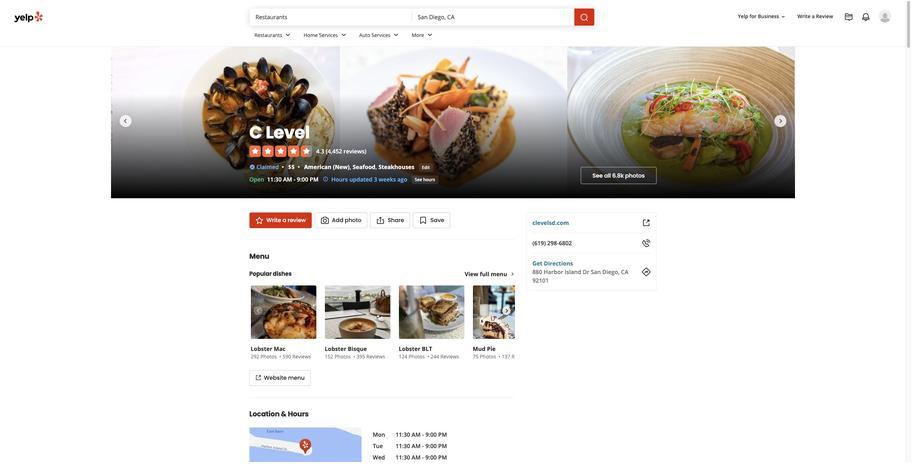 Task type: locate. For each thing, give the bounding box(es) containing it.
restaurants link
[[249, 26, 298, 46]]

for
[[750, 13, 757, 20]]

24 star v2 image
[[255, 216, 264, 225]]

24 chevron down v2 image inside restaurants link
[[284, 31, 292, 39]]

0 horizontal spatial see
[[415, 176, 422, 183]]

review
[[817, 13, 834, 20]]

services right home
[[319, 32, 338, 38]]

write left review
[[798, 13, 811, 20]]

popular
[[249, 270, 272, 278]]

152
[[325, 353, 334, 360]]

4 photos from the left
[[480, 353, 496, 360]]

user actions element
[[733, 9, 902, 53]]

photos down pie
[[480, 353, 496, 360]]

None search field
[[250, 9, 596, 26]]

see left hours on the left top
[[415, 176, 422, 183]]

lobster up '292'
[[251, 345, 273, 353]]

pie
[[487, 345, 496, 353]]

clevelsd.com link
[[533, 219, 569, 227]]

, up the 3
[[376, 163, 377, 171]]

0 vertical spatial menu
[[491, 270, 508, 278]]

previous image
[[254, 307, 262, 315]]

1 photos from the left
[[261, 353, 277, 360]]

24 chevron down v2 image
[[284, 31, 292, 39], [340, 31, 348, 39], [392, 31, 401, 39], [426, 31, 434, 39]]

124
[[399, 353, 408, 360]]

home
[[304, 32, 318, 38]]

lobster
[[251, 345, 273, 353], [325, 345, 347, 353], [399, 345, 421, 353]]

info alert
[[323, 175, 408, 184]]

menu
[[249, 251, 269, 261]]

24 chevron down v2 image right restaurants
[[284, 31, 292, 39]]

11:30 down claimed
[[267, 176, 282, 183]]

lobster for lobster blt
[[399, 345, 421, 353]]

lobster inside lobster mac 292 photos
[[251, 345, 273, 353]]

hours down (new) on the top left
[[332, 176, 348, 183]]

photos inside lobster blt 124 photos
[[409, 353, 425, 360]]

edit
[[422, 164, 430, 170]]

11:30 right 'wed'
[[396, 454, 410, 462]]

map image
[[249, 428, 362, 462]]

edit button
[[419, 163, 433, 172]]

lobster up 152
[[325, 345, 347, 353]]

reviews right 590
[[293, 353, 311, 360]]

more
[[412, 32, 424, 38]]

1 vertical spatial write
[[267, 216, 281, 224]]

4.3 star rating image
[[249, 146, 312, 157]]

photos inside the "lobster bisque 152 photos"
[[335, 353, 351, 360]]

reviews
[[293, 353, 311, 360], [367, 353, 385, 360], [441, 353, 459, 360], [512, 353, 531, 360]]

2 lobster from the left
[[325, 345, 347, 353]]

1 vertical spatial 11:30 am - 9:00 pm
[[396, 442, 447, 450]]

am
[[283, 176, 292, 183], [412, 431, 421, 439], [412, 442, 421, 450], [412, 454, 421, 462]]

services for auto services
[[372, 32, 391, 38]]

clevelsd.com
[[533, 219, 569, 227]]

mud pie image
[[473, 286, 539, 339]]

photos inside lobster mac 292 photos
[[261, 353, 277, 360]]

Near text field
[[418, 13, 569, 21]]

0 vertical spatial 11:30 am - 9:00 pm
[[396, 431, 447, 439]]

24 chevron down v2 image right auto services
[[392, 31, 401, 39]]

137
[[502, 353, 511, 360]]

pm
[[310, 176, 319, 183], [439, 431, 447, 439], [439, 442, 447, 450], [439, 454, 447, 462]]

photos
[[261, 353, 277, 360], [335, 353, 351, 360], [409, 353, 425, 360], [480, 353, 496, 360]]

1 horizontal spatial none field
[[418, 13, 569, 21]]

menu element
[[238, 240, 540, 386]]

24 phone v2 image
[[642, 239, 651, 248]]

photo of c level - san diego, ca, us. salmon image
[[568, 47, 795, 198]]

3 photos from the left
[[409, 353, 425, 360]]

level
[[266, 121, 310, 144]]

4.3 (4,452 reviews)
[[316, 147, 367, 155]]

395
[[357, 353, 365, 360]]

0 horizontal spatial none field
[[256, 13, 407, 21]]

lobster for lobster mac
[[251, 345, 273, 353]]

137 reviews
[[502, 353, 531, 360]]

san
[[591, 268, 601, 276]]

24 chevron down v2 image for home services
[[340, 31, 348, 39]]

photo of c level - san diego, ca, us. ahi image
[[340, 47, 568, 198]]

3 reviews from the left
[[441, 353, 459, 360]]

24 chevron down v2 image inside auto services link
[[392, 31, 401, 39]]

all
[[605, 171, 611, 180]]

1 horizontal spatial ,
[[376, 163, 377, 171]]

1 none field from the left
[[256, 13, 407, 21]]

1 horizontal spatial hours
[[332, 176, 348, 183]]

75
[[473, 353, 479, 360]]

4 24 chevron down v2 image from the left
[[426, 31, 434, 39]]

photo
[[345, 216, 362, 224]]

yelp for business button
[[736, 10, 790, 23]]

1 24 chevron down v2 image from the left
[[284, 31, 292, 39]]

Find text field
[[256, 13, 407, 21]]

see left all
[[593, 171, 603, 180]]

a
[[812, 13, 815, 20], [283, 216, 286, 224]]

3 24 chevron down v2 image from the left
[[392, 31, 401, 39]]

hours right "&"
[[288, 409, 309, 419]]

11:30 for tue
[[396, 442, 410, 450]]

menu right website
[[288, 374, 305, 382]]

3 11:30 am - 9:00 pm from the top
[[396, 454, 447, 462]]

lobster inside the "lobster bisque 152 photos"
[[325, 345, 347, 353]]

, left seafood
[[350, 163, 351, 171]]

2 24 chevron down v2 image from the left
[[340, 31, 348, 39]]

photos for bisque
[[335, 353, 351, 360]]

2 horizontal spatial lobster
[[399, 345, 421, 353]]

0 horizontal spatial write
[[267, 216, 281, 224]]

tue
[[373, 442, 383, 450]]

a inside "element"
[[812, 13, 815, 20]]

24 chevron down v2 image inside more link
[[426, 31, 434, 39]]

seafood link
[[353, 163, 376, 171]]

write for write a review
[[798, 13, 811, 20]]

write
[[798, 13, 811, 20], [267, 216, 281, 224]]

,
[[350, 163, 351, 171], [376, 163, 377, 171]]

16 chevron down v2 image
[[781, 14, 787, 19]]

auto services link
[[354, 26, 406, 46]]

9:00 for tue
[[426, 442, 437, 450]]

services for home services
[[319, 32, 338, 38]]

2 vertical spatial 11:30 am - 9:00 pm
[[396, 454, 447, 462]]

9:00
[[297, 176, 308, 183], [426, 431, 437, 439], [426, 442, 437, 450], [426, 454, 437, 462]]

yelp
[[738, 13, 749, 20]]

0 vertical spatial write
[[798, 13, 811, 20]]

reviews for mac
[[293, 353, 311, 360]]

1 vertical spatial a
[[283, 216, 286, 224]]

menu
[[491, 270, 508, 278], [288, 374, 305, 382]]

2 photos from the left
[[335, 353, 351, 360]]

1 horizontal spatial see
[[593, 171, 603, 180]]

2 none field from the left
[[418, 13, 569, 21]]

lobster for lobster bisque
[[325, 345, 347, 353]]

None field
[[256, 13, 407, 21], [418, 13, 569, 21]]

0 horizontal spatial menu
[[288, 374, 305, 382]]

(619)
[[533, 239, 546, 247]]

24 chevron down v2 image left "auto" at left
[[340, 31, 348, 39]]

1 services from the left
[[319, 32, 338, 38]]

reviews for bisque
[[367, 353, 385, 360]]

-
[[294, 176, 296, 183], [422, 431, 424, 439], [422, 442, 424, 450], [422, 454, 424, 462]]

1 horizontal spatial write
[[798, 13, 811, 20]]

write right 24 star v2 icon
[[267, 216, 281, 224]]

hours inside info alert
[[332, 176, 348, 183]]

2 11:30 am - 9:00 pm from the top
[[396, 442, 447, 450]]

- for tue
[[422, 442, 424, 450]]

photo of c level - san diego, ca, us. steamed mussel pot image
[[113, 47, 340, 198]]

24 chevron down v2 image inside home services link
[[340, 31, 348, 39]]

popular dishes
[[249, 270, 292, 278]]

auto services
[[360, 32, 391, 38]]

4 reviews from the left
[[512, 353, 531, 360]]

see inside see hours link
[[415, 176, 422, 183]]

0 vertical spatial hours
[[332, 176, 348, 183]]

more link
[[406, 26, 440, 46]]

see inside see all 6.8k photos link
[[593, 171, 603, 180]]

save button
[[413, 213, 451, 228]]

1 lobster from the left
[[251, 345, 273, 353]]

dr
[[583, 268, 590, 276]]

photos right 152
[[335, 353, 351, 360]]

photos inside mud pie 75 photos
[[480, 353, 496, 360]]

services right "auto" at left
[[372, 32, 391, 38]]

1 horizontal spatial lobster
[[325, 345, 347, 353]]

lobster inside lobster blt 124 photos
[[399, 345, 421, 353]]

hours
[[332, 176, 348, 183], [288, 409, 309, 419]]

none field 'find'
[[256, 13, 407, 21]]

1 11:30 am - 9:00 pm from the top
[[396, 431, 447, 439]]

24 chevron down v2 image right more
[[426, 31, 434, 39]]

photos for mac
[[261, 353, 277, 360]]

298-
[[548, 239, 559, 247]]

2 reviews from the left
[[367, 353, 385, 360]]

1 horizontal spatial a
[[812, 13, 815, 20]]

0 horizontal spatial hours
[[288, 409, 309, 419]]

2 services from the left
[[372, 32, 391, 38]]

0 vertical spatial a
[[812, 13, 815, 20]]

11:30 am - 9:00 pm for wed
[[396, 454, 447, 462]]

services
[[319, 32, 338, 38], [372, 32, 391, 38]]

1 horizontal spatial services
[[372, 32, 391, 38]]

11:30 am - 9:00 pm for mon
[[396, 431, 447, 439]]

11:30 right tue
[[396, 442, 410, 450]]

0 horizontal spatial a
[[283, 216, 286, 224]]

dishes
[[273, 270, 292, 278]]

write inside user actions "element"
[[798, 13, 811, 20]]

reviews right the 395
[[367, 353, 385, 360]]

9:00 for wed
[[426, 454, 437, 462]]

3 lobster from the left
[[399, 345, 421, 353]]

diego,
[[603, 268, 620, 276]]

add photo link
[[315, 213, 368, 228]]

write for write a review
[[267, 216, 281, 224]]

reviews)
[[344, 147, 367, 155]]

lobster bisque image
[[325, 286, 390, 339]]

0 horizontal spatial lobster
[[251, 345, 273, 353]]

auto
[[360, 32, 371, 38]]

0 horizontal spatial services
[[319, 32, 338, 38]]

lobster up 124
[[399, 345, 421, 353]]

menu left 14 chevron right outline image at the bottom of page
[[491, 270, 508, 278]]

1 reviews from the left
[[293, 353, 311, 360]]

292
[[251, 353, 259, 360]]

reviews right 137
[[512, 353, 531, 360]]

photos down blt
[[409, 353, 425, 360]]

photos down mac
[[261, 353, 277, 360]]

previous image
[[121, 117, 129, 125]]

reviews right 244
[[441, 353, 459, 360]]

lobster blt image
[[399, 286, 465, 339]]

0 horizontal spatial ,
[[350, 163, 351, 171]]

lobster blt 124 photos
[[399, 345, 432, 360]]

reviews for blt
[[441, 353, 459, 360]]

see all 6.8k photos link
[[581, 167, 657, 184]]

11:30 right mon
[[396, 431, 410, 439]]

11:30 am - 9:00 pm
[[396, 431, 447, 439], [396, 442, 447, 450], [396, 454, 447, 462]]

write a review
[[798, 13, 834, 20]]

projects image
[[845, 13, 854, 21]]

reviews for pie
[[512, 353, 531, 360]]

business
[[758, 13, 780, 20]]



Task type: vqa. For each thing, say whether or not it's contained in the screenshot.


Task type: describe. For each thing, give the bounding box(es) containing it.
get directions 880 harbor island dr san diego, ca 92101
[[533, 260, 629, 285]]

24 chevron down v2 image for more
[[426, 31, 434, 39]]

blt
[[422, 345, 432, 353]]

photo of c level - san diego, ca, us. image
[[795, 47, 912, 198]]

24 external link v2 image
[[642, 219, 651, 227]]

11:30 am - 9:00 pm for tue
[[396, 442, 447, 450]]

review
[[288, 216, 306, 224]]

am for tue
[[412, 442, 421, 450]]

tyler b. image
[[879, 10, 892, 22]]

hours
[[423, 176, 435, 183]]

am for wed
[[412, 454, 421, 462]]

website menu link
[[249, 370, 311, 386]]

2 , from the left
[[376, 163, 377, 171]]

american
[[304, 163, 332, 171]]

16 info v2 image
[[323, 176, 329, 182]]

6.8k
[[613, 171, 624, 180]]

view full menu link
[[465, 270, 515, 278]]

write a review link
[[249, 213, 312, 228]]

bisque
[[348, 345, 367, 353]]

16 claim filled v2 image
[[249, 164, 255, 170]]

92101
[[533, 277, 549, 285]]

pm for mon
[[439, 431, 447, 439]]

(619) 298-6802
[[533, 239, 572, 247]]

add
[[332, 216, 344, 224]]

write a review link
[[795, 10, 837, 23]]

880
[[533, 268, 543, 276]]

website
[[264, 374, 287, 382]]

(new)
[[333, 163, 350, 171]]

pm for wed
[[439, 454, 447, 462]]

244 reviews
[[431, 353, 459, 360]]

c
[[249, 121, 262, 144]]

directions
[[544, 260, 573, 267]]

write a review
[[267, 216, 306, 224]]

11:30 for mon
[[396, 431, 410, 439]]

mud pie 75 photos
[[473, 345, 496, 360]]

restaurants
[[255, 32, 282, 38]]

lobster mac image
[[251, 286, 316, 339]]

add photo
[[332, 216, 362, 224]]

seafood
[[353, 163, 376, 171]]

steakhouses link
[[379, 163, 415, 171]]

(4,452 reviews) link
[[326, 147, 367, 155]]

share button
[[371, 213, 410, 228]]

(4,452
[[326, 147, 342, 155]]

3
[[374, 176, 377, 183]]

16 external link v2 image
[[256, 375, 261, 381]]

14 chevron right outline image
[[510, 272, 515, 277]]

photos for pie
[[480, 353, 496, 360]]

395 reviews
[[357, 353, 385, 360]]

24 chevron down v2 image for restaurants
[[284, 31, 292, 39]]

american (new) link
[[304, 163, 350, 171]]

1 horizontal spatial menu
[[491, 270, 508, 278]]

updated
[[350, 176, 373, 183]]

c level
[[249, 121, 310, 144]]

mud
[[473, 345, 486, 353]]

- for mon
[[422, 431, 424, 439]]

location & hours
[[249, 409, 309, 419]]

lobster mac 292 photos
[[251, 345, 286, 360]]

business categories element
[[249, 26, 892, 46]]

wed
[[373, 454, 385, 462]]

island
[[565, 268, 582, 276]]

notifications image
[[862, 13, 871, 21]]

photos
[[626, 171, 645, 180]]

am for mon
[[412, 431, 421, 439]]

claimed
[[257, 163, 279, 171]]

&
[[281, 409, 287, 419]]

hours updated 3 weeks ago
[[332, 176, 408, 183]]

24 chevron down v2 image for auto services
[[392, 31, 401, 39]]

view
[[465, 270, 479, 278]]

1 , from the left
[[350, 163, 351, 171]]

next image
[[503, 307, 511, 315]]

none field near
[[418, 13, 569, 21]]

24 save outline v2 image
[[419, 216, 428, 225]]

weeks
[[379, 176, 396, 183]]

9:00 for mon
[[426, 431, 437, 439]]

mon
[[373, 431, 385, 439]]

steakhouses
[[379, 163, 415, 171]]

4.3
[[316, 147, 324, 155]]

location & hours element
[[238, 397, 527, 462]]

a for review
[[812, 13, 815, 20]]

11:30 for wed
[[396, 454, 410, 462]]

home services
[[304, 32, 338, 38]]

full
[[480, 270, 490, 278]]

get
[[533, 260, 543, 267]]

photo of c level - san diego, ca, us. hawaiian ahi & salmon poke image
[[0, 47, 113, 198]]

location
[[249, 409, 280, 419]]

see for see hours
[[415, 176, 422, 183]]

a for review
[[283, 216, 286, 224]]

open 11:30 am - 9:00 pm
[[249, 176, 319, 183]]

see all 6.8k photos
[[593, 171, 645, 180]]

photos for blt
[[409, 353, 425, 360]]

24 camera v2 image
[[321, 216, 329, 225]]

open
[[249, 176, 264, 183]]

get directions link
[[533, 260, 573, 267]]

search image
[[580, 13, 589, 22]]

24 directions v2 image
[[642, 268, 651, 276]]

american (new) , seafood , steakhouses
[[304, 163, 415, 171]]

see hours
[[415, 176, 435, 183]]

1 vertical spatial hours
[[288, 409, 309, 419]]

pm for tue
[[439, 442, 447, 450]]

1 vertical spatial menu
[[288, 374, 305, 382]]

6802
[[559, 239, 572, 247]]

244
[[431, 353, 439, 360]]

yelp for business
[[738, 13, 780, 20]]

ago
[[398, 176, 408, 183]]

24 share v2 image
[[377, 216, 385, 225]]

share
[[388, 216, 404, 224]]

- for wed
[[422, 454, 424, 462]]

see for see all 6.8k photos
[[593, 171, 603, 180]]

mac
[[274, 345, 286, 353]]

website menu
[[264, 374, 305, 382]]

$$
[[288, 163, 295, 171]]

next image
[[777, 117, 785, 125]]

home services link
[[298, 26, 354, 46]]

save
[[431, 216, 444, 224]]



